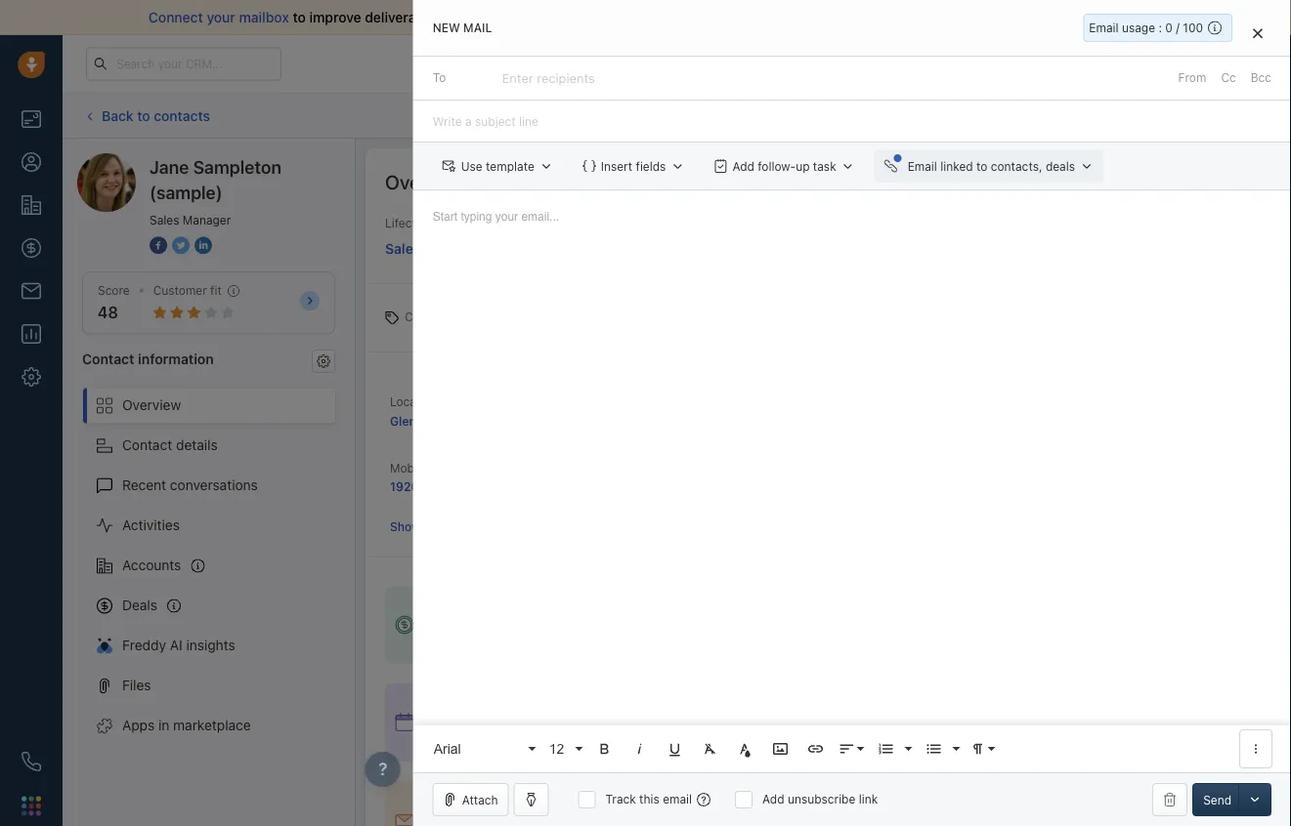 Task type: locate. For each thing, give the bounding box(es) containing it.
details for view details
[[941, 716, 977, 730]]

2-
[[526, 9, 540, 25]]

add left follow-
[[732, 159, 754, 173]]

0 horizontal spatial in
[[158, 718, 169, 734]]

in right apps on the bottom left of page
[[158, 718, 169, 734]]

0 horizontal spatial from
[[654, 705, 680, 718]]

in left 21
[[834, 57, 843, 70]]

container_wx8msf4aqz5i3rn1 image
[[395, 616, 414, 636], [395, 713, 414, 733], [395, 812, 414, 827]]

ordered list image
[[877, 741, 895, 759]]

jane inside jane sampleton (sample)
[[150, 156, 189, 177]]

insert fields
[[601, 159, 666, 173]]

use
[[461, 159, 483, 173]]

1 vertical spatial overview
[[122, 397, 181, 414]]

email right start
[[1089, 21, 1119, 35]]

from
[[1178, 71, 1207, 85]]

0 horizontal spatial details
[[176, 437, 218, 454]]

0 horizontal spatial add
[[732, 159, 754, 173]]

insert fields button
[[573, 150, 694, 183]]

from inside "upcoming meeting on fri 24 nov, 2023 from 10:00 to 11:00 (sample) meeting - final discussion about the deal"
[[654, 705, 680, 718]]

view details
[[911, 716, 977, 730]]

1 vertical spatial sales
[[385, 241, 421, 257]]

align image
[[838, 741, 856, 759]]

customer fit
[[153, 284, 222, 298]]

sales qualified lead
[[385, 241, 518, 257]]

overview
[[385, 170, 468, 193], [122, 397, 181, 414]]

template
[[486, 159, 534, 173]]

lifecycle
[[385, 217, 434, 230]]

sent
[[469, 804, 498, 820]]

contact information
[[82, 351, 214, 367]]

use template
[[461, 159, 534, 173]]

dialog
[[413, 0, 1291, 827]]

jane for jane sent an email
[[434, 804, 466, 820]]

0 horizontal spatial email
[[525, 109, 554, 123]]

0 vertical spatial contact
[[82, 351, 134, 367]]

italic (⌘i) image
[[631, 741, 649, 759]]

jane up (sample)
[[150, 156, 189, 177]]

freshworks switcher image
[[22, 797, 41, 816]]

mobile
[[390, 462, 427, 476]]

1 vertical spatial contact
[[122, 437, 172, 454]]

11:00
[[732, 705, 761, 718]]

contacts,
[[991, 159, 1042, 173]]

sales inside 'link'
[[385, 241, 421, 257]]

email right "this"
[[663, 793, 692, 807]]

task
[[813, 159, 836, 173]]

1 container_wx8msf4aqz5i3rn1 image from the top
[[395, 616, 414, 636]]

enable
[[479, 9, 522, 25]]

tags
[[476, 310, 501, 324]]

bcc
[[1251, 71, 1272, 85]]

sales for sales qualified lead
[[385, 241, 421, 257]]

0 vertical spatial sales
[[150, 213, 179, 227]]

freddy ai insights
[[122, 638, 235, 654]]

1 horizontal spatial email
[[908, 159, 937, 173]]

1 horizontal spatial details
[[941, 716, 977, 730]]

bold (⌘b) image
[[596, 741, 614, 759]]

1 vertical spatial in
[[158, 718, 169, 734]]

add left unsubscribe
[[762, 793, 784, 807]]

sales for sales manager
[[150, 213, 179, 227]]

sync
[[569, 9, 599, 25]]

email for email
[[525, 109, 554, 123]]

email inside button
[[525, 109, 554, 123]]

0 vertical spatial email
[[1089, 21, 1119, 35]]

1 vertical spatial jane
[[434, 804, 466, 820]]

contact down '48' button
[[82, 351, 134, 367]]

48
[[98, 304, 118, 322]]

sales
[[150, 213, 179, 227], [385, 241, 421, 257]]

overview
[[1202, 175, 1251, 189]]

0 vertical spatial container_wx8msf4aqz5i3rn1 image
[[395, 616, 414, 636]]

mailbox
[[239, 9, 289, 25]]

arial
[[434, 742, 461, 757]]

sales manager
[[150, 213, 231, 227]]

freddy
[[122, 638, 166, 654]]

1 horizontal spatial add
[[762, 793, 784, 807]]

12 button
[[542, 730, 585, 769]]

Write a subject line text field
[[413, 101, 1291, 142]]

score
[[98, 284, 130, 298]]

days
[[861, 57, 885, 70]]

email right of
[[620, 9, 654, 25]]

to right back
[[137, 107, 150, 123]]

1 horizontal spatial in
[[834, 57, 843, 70]]

cc
[[1221, 71, 1236, 85]]

sampleton
[[193, 156, 281, 177]]

2 vertical spatial container_wx8msf4aqz5i3rn1 image
[[395, 812, 414, 827]]

jane left the sent
[[434, 804, 466, 820]]

fields
[[636, 159, 666, 173]]

0 horizontal spatial sales
[[150, 213, 179, 227]]

insert image (⌘p) image
[[772, 741, 790, 759]]

mng settings image
[[317, 355, 330, 368]]

10:00
[[683, 705, 714, 718]]

from
[[1090, 9, 1121, 25], [654, 705, 680, 718]]

overview up lifecycle stage
[[385, 170, 468, 193]]

sales down lifecycle
[[385, 241, 421, 257]]

view details link
[[901, 705, 987, 741]]

details up "paragraph format" "image" at the bottom right
[[941, 716, 977, 730]]

details up the recent conversations
[[176, 437, 218, 454]]

application
[[413, 191, 1291, 773]]

more misc image
[[1247, 741, 1265, 759]]

sales up facebook circled icon
[[150, 213, 179, 227]]

email left linked
[[908, 159, 937, 173]]

contact for contact details
[[122, 437, 172, 454]]

Search your CRM... text field
[[86, 47, 282, 81]]

scratch.
[[1124, 9, 1177, 25]]

email down enter recipients text field
[[525, 109, 554, 123]]

1 horizontal spatial jane
[[434, 804, 466, 820]]

email for email usage : 0 / 100
[[1089, 21, 1119, 35]]

up
[[796, 159, 810, 173]]

0 vertical spatial from
[[1090, 9, 1121, 25]]

0 horizontal spatial overview
[[122, 397, 181, 414]]

information
[[138, 351, 214, 367]]

show all
[[390, 520, 437, 534]]

from right start
[[1090, 9, 1121, 25]]

2 vertical spatial email
[[908, 159, 937, 173]]

use template button
[[433, 150, 563, 183]]

customize
[[1140, 175, 1199, 189]]

view
[[911, 716, 937, 730]]

0 vertical spatial in
[[834, 57, 843, 70]]

1 vertical spatial add
[[762, 793, 784, 807]]

click to add tags
[[405, 310, 501, 324]]

contacts
[[154, 107, 210, 123]]

0 vertical spatial details
[[176, 437, 218, 454]]

insert link (⌘k) image
[[807, 741, 825, 759]]

0
[[1165, 21, 1173, 35]]

contact up the 'recent' on the bottom
[[122, 437, 172, 454]]

usage
[[1122, 21, 1155, 35]]

0 vertical spatial jane
[[150, 156, 189, 177]]

to inside button
[[977, 159, 988, 173]]

email inside dialog
[[663, 793, 692, 807]]

lead
[[487, 241, 518, 257]]

to
[[293, 9, 306, 25], [1040, 9, 1053, 25], [137, 107, 150, 123], [977, 159, 988, 173], [436, 310, 448, 324], [717, 705, 728, 718]]

21
[[846, 57, 858, 70]]

discussion
[[596, 726, 666, 742]]

12
[[549, 742, 564, 757]]

email right an
[[521, 804, 556, 820]]

phone image
[[22, 753, 41, 772]]

recent
[[122, 478, 166, 494]]

add
[[732, 159, 754, 173], [762, 793, 784, 807]]

underline (⌘u) image
[[666, 741, 684, 759]]

1 vertical spatial email
[[525, 109, 554, 123]]

1 vertical spatial container_wx8msf4aqz5i3rn1 image
[[395, 713, 414, 733]]

jane
[[150, 156, 189, 177], [434, 804, 466, 820]]

2 horizontal spatial email
[[663, 793, 692, 807]]

connect your mailbox to improve deliverability and enable 2-way sync of email conversations.
[[149, 9, 752, 25]]

application containing arial
[[413, 191, 1291, 773]]

to right linked
[[977, 159, 988, 173]]

customize overview button
[[1111, 168, 1262, 195]]

1 horizontal spatial sales
[[385, 241, 421, 257]]

24
[[576, 705, 591, 718]]

meeting
[[494, 705, 538, 718]]

insert
[[601, 159, 633, 173]]

1 vertical spatial from
[[654, 705, 680, 718]]

email usage : 0 / 100
[[1089, 21, 1203, 35]]

glendale,
[[390, 414, 445, 428]]

email linked to contacts, deals button
[[874, 150, 1104, 183]]

close image
[[1253, 27, 1263, 39]]

customize overview
[[1140, 175, 1251, 189]]

email inside button
[[908, 159, 937, 173]]

overview up contact details
[[122, 397, 181, 414]]

1 horizontal spatial overview
[[385, 170, 468, 193]]

conversations
[[170, 478, 258, 494]]

2 horizontal spatial email
[[1089, 21, 1119, 35]]

email image
[[1098, 56, 1111, 72]]

to up the
[[717, 705, 728, 718]]

1 vertical spatial details
[[941, 716, 977, 730]]

from right 2023
[[654, 705, 680, 718]]

about
[[670, 726, 708, 742]]

apps
[[122, 718, 155, 734]]

0 horizontal spatial jane
[[150, 156, 189, 177]]

0 vertical spatial add
[[732, 159, 754, 173]]



Task type: describe. For each thing, give the bounding box(es) containing it.
apps in marketplace
[[122, 718, 251, 734]]

1 horizontal spatial from
[[1090, 9, 1121, 25]]

unsubscribe
[[788, 793, 856, 807]]

48 button
[[98, 304, 118, 322]]

of
[[603, 9, 616, 25]]

add
[[451, 310, 473, 324]]

jane for jane sampleton (sample)
[[150, 156, 189, 177]]

back
[[102, 107, 134, 123]]

this
[[639, 793, 660, 807]]

follow-
[[758, 159, 796, 173]]

insights
[[186, 638, 235, 654]]

jane sampleton (sample)
[[150, 156, 281, 203]]

upcoming
[[434, 705, 490, 718]]

dialog containing arial
[[413, 0, 1291, 827]]

stage
[[438, 217, 468, 230]]

qualified
[[424, 241, 483, 257]]

marketplace
[[173, 718, 251, 734]]

details for contact details
[[176, 437, 218, 454]]

deals
[[1046, 159, 1075, 173]]

final
[[564, 726, 593, 742]]

Enter recipients text field
[[502, 63, 599, 94]]

/
[[1176, 21, 1180, 35]]

linked
[[941, 159, 973, 173]]

recent conversations
[[122, 478, 258, 494]]

twitter circled image
[[172, 235, 190, 256]]

to
[[433, 71, 446, 85]]

way
[[540, 9, 566, 25]]

mobile 19266529503
[[390, 462, 472, 494]]

to right mailbox
[[293, 9, 306, 25]]

to left start
[[1040, 9, 1053, 25]]

jane sent an email
[[434, 804, 556, 820]]

add for add unsubscribe link
[[762, 793, 784, 807]]

start
[[1056, 9, 1087, 25]]

files
[[122, 678, 151, 694]]

explore
[[922, 57, 964, 70]]

add unsubscribe link
[[762, 793, 878, 807]]

plans
[[968, 57, 998, 70]]

track this email
[[606, 793, 692, 807]]

arizona,
[[448, 414, 495, 428]]

nov,
[[594, 705, 618, 718]]

trial
[[783, 57, 803, 70]]

don't
[[968, 9, 1002, 25]]

you
[[941, 9, 965, 25]]

your
[[207, 9, 235, 25]]

to left add
[[436, 310, 448, 324]]

to inside "upcoming meeting on fri 24 nov, 2023 from 10:00 to 11:00 (sample) meeting - final discussion about the deal"
[[717, 705, 728, 718]]

paragraph format image
[[969, 741, 987, 759]]

(sample)
[[150, 182, 223, 203]]

score 48
[[98, 284, 130, 322]]

have
[[1006, 9, 1036, 25]]

usa
[[498, 414, 523, 428]]

on
[[542, 705, 556, 718]]

email linked to contacts, deals
[[908, 159, 1075, 173]]

track
[[606, 793, 636, 807]]

unordered list image
[[925, 741, 943, 759]]

back to contacts
[[102, 107, 210, 123]]

activities
[[122, 518, 180, 534]]

accounts
[[122, 558, 181, 574]]

explore plans link
[[911, 52, 1009, 75]]

connect
[[149, 9, 203, 25]]

arial button
[[427, 730, 538, 769]]

phone element
[[12, 743, 51, 782]]

1 horizontal spatial email
[[620, 9, 654, 25]]

link
[[859, 793, 878, 807]]

text color image
[[737, 741, 754, 759]]

conversations.
[[658, 9, 752, 25]]

click
[[405, 310, 433, 324]]

ai
[[170, 638, 182, 654]]

so you don't have to start from scratch.
[[922, 9, 1177, 25]]

so
[[922, 9, 938, 25]]

sales qualified lead link
[[385, 232, 535, 259]]

add follow-up task
[[732, 159, 836, 173]]

new
[[433, 21, 460, 35]]

3 container_wx8msf4aqz5i3rn1 image from the top
[[395, 812, 414, 827]]

back to contacts link
[[82, 100, 211, 131]]

improve
[[309, 9, 361, 25]]

connect your mailbox link
[[149, 9, 293, 25]]

clear formatting image
[[702, 741, 719, 759]]

location
[[390, 395, 437, 409]]

lifecycle stage
[[385, 217, 468, 230]]

contact for contact information
[[82, 351, 134, 367]]

all
[[424, 520, 437, 534]]

ends
[[806, 57, 831, 70]]

email for email linked to contacts, deals
[[908, 159, 937, 173]]

deals
[[122, 598, 157, 614]]

0 vertical spatial overview
[[385, 170, 468, 193]]

linkedin circled image
[[195, 235, 212, 256]]

add for add follow-up task
[[732, 159, 754, 173]]

your trial ends in 21 days
[[757, 57, 885, 70]]

19266529503
[[390, 480, 472, 494]]

0 horizontal spatial email
[[521, 804, 556, 820]]

attach
[[462, 794, 498, 807]]

attach button
[[433, 784, 509, 817]]

-
[[554, 726, 561, 742]]

manager
[[183, 213, 231, 227]]

2 container_wx8msf4aqz5i3rn1 image from the top
[[395, 713, 414, 733]]

facebook circled image
[[150, 235, 167, 256]]

fri
[[559, 705, 573, 718]]



Task type: vqa. For each thing, say whether or not it's contained in the screenshot.
"Email" inside Email linked to contacts, deals button
no



